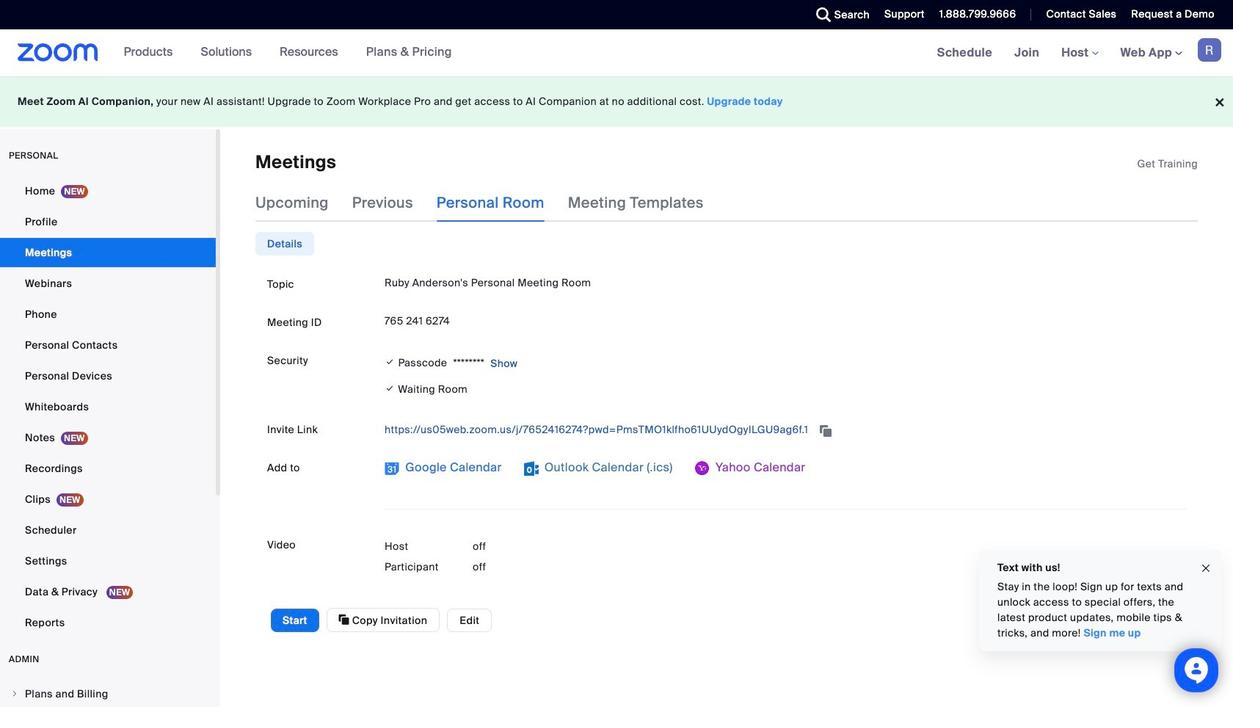 Task type: locate. For each thing, give the bounding box(es) containing it.
1 vertical spatial application
[[385, 418, 1187, 442]]

menu item
[[0, 680, 216, 707]]

footer
[[0, 76, 1234, 127]]

add to outlook calendar (.ics) image
[[524, 461, 539, 476]]

banner
[[0, 29, 1234, 77]]

add to yahoo calendar image
[[695, 461, 710, 476]]

0 vertical spatial application
[[1138, 156, 1199, 171]]

tab
[[256, 232, 314, 256]]

profile picture image
[[1199, 38, 1222, 62]]

meetings navigation
[[927, 29, 1234, 77]]

tab list
[[256, 232, 314, 256]]

application
[[1138, 156, 1199, 171], [385, 418, 1187, 442]]

checked image
[[385, 381, 395, 397]]

tabs of meeting tab list
[[256, 184, 728, 222]]

right image
[[10, 690, 19, 698]]



Task type: vqa. For each thing, say whether or not it's contained in the screenshot.
product information navigation
yes



Task type: describe. For each thing, give the bounding box(es) containing it.
personal menu menu
[[0, 176, 216, 639]]

product information navigation
[[113, 29, 463, 76]]

close image
[[1201, 560, 1212, 577]]

checked image
[[385, 355, 395, 370]]

add to google calendar image
[[385, 461, 400, 476]]

zoom logo image
[[18, 43, 98, 62]]

copy image
[[339, 614, 350, 627]]



